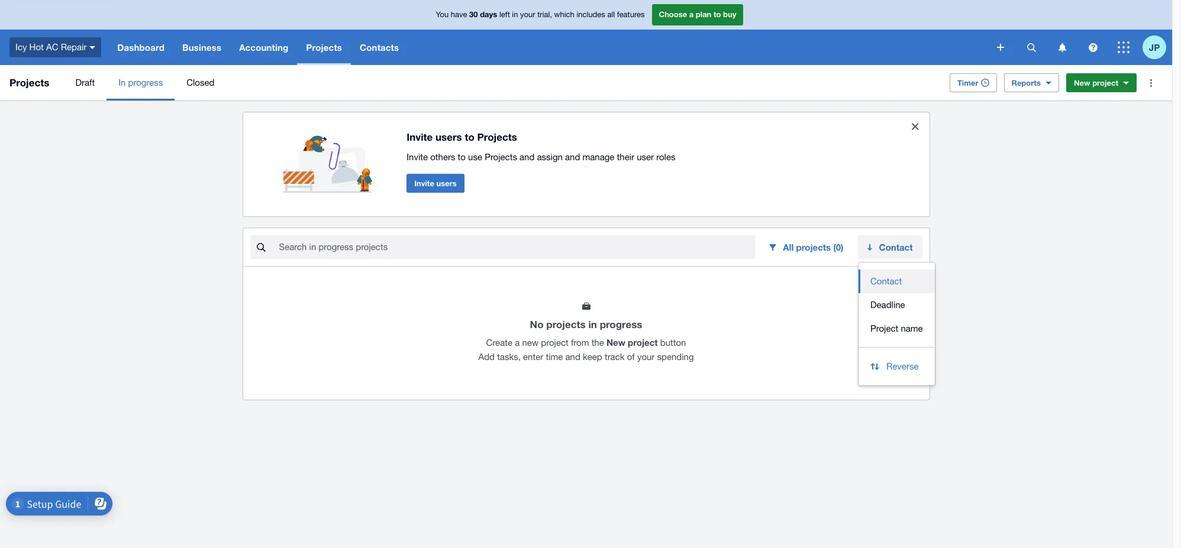 Task type: vqa. For each thing, say whether or not it's contained in the screenshot.
Invite users to Projects image
yes



Task type: describe. For each thing, give the bounding box(es) containing it.
hot
[[29, 42, 44, 52]]

navigation containing dashboard
[[108, 30, 989, 65]]

jp button
[[1143, 30, 1172, 65]]

list box containing contact
[[859, 263, 935, 348]]

your inside create a new project from the new project button add tasks, enter time and keep track of your spending
[[637, 352, 655, 362]]

which
[[554, 10, 574, 19]]

new
[[522, 338, 539, 348]]

project name
[[870, 324, 923, 334]]

time
[[546, 352, 563, 362]]

invite users
[[414, 179, 457, 188]]

project
[[870, 324, 898, 334]]

jp
[[1149, 42, 1160, 52]]

invite for invite users
[[414, 179, 434, 188]]

buy
[[723, 10, 736, 19]]

in
[[118, 78, 126, 88]]

reverse
[[886, 362, 919, 372]]

new project button
[[1066, 73, 1137, 92]]

a for choose a plan to buy
[[689, 10, 694, 19]]

contacts button
[[351, 30, 408, 65]]

projects up use
[[477, 131, 517, 143]]

of
[[627, 352, 635, 362]]

manage
[[583, 152, 614, 162]]

left
[[499, 10, 510, 19]]

you
[[436, 10, 449, 19]]

invite users link
[[407, 174, 464, 193]]

draft
[[75, 78, 95, 88]]

enter
[[523, 352, 543, 362]]

draft link
[[64, 65, 107, 101]]

in progress
[[118, 78, 163, 88]]

deadline
[[870, 300, 905, 310]]

roles
[[656, 152, 675, 162]]

business
[[182, 42, 221, 53]]

project name button
[[859, 317, 935, 341]]

button
[[660, 338, 686, 348]]

plan
[[696, 10, 711, 19]]

spending
[[657, 352, 694, 362]]

to for use
[[458, 152, 466, 162]]

projects button
[[297, 30, 351, 65]]

projects for (0)
[[796, 242, 831, 253]]

no
[[530, 318, 544, 331]]

contact for contact popup button
[[879, 242, 913, 253]]

in progress link
[[107, 65, 175, 101]]

trial,
[[537, 10, 552, 19]]

and left assign
[[520, 152, 535, 162]]

contact button
[[859, 270, 935, 294]]

1 horizontal spatial progress
[[600, 318, 642, 331]]

a for create a new project from the new project button add tasks, enter time and keep track of your spending
[[515, 338, 520, 348]]

all projects (0) button
[[761, 236, 853, 259]]

1 horizontal spatial svg image
[[1088, 43, 1097, 52]]

icy hot ac repair
[[15, 42, 87, 52]]

banner containing jp
[[0, 0, 1172, 65]]

ac
[[46, 42, 58, 52]]

their
[[617, 152, 634, 162]]

Search in progress projects search field
[[278, 236, 756, 259]]

0 horizontal spatial progress
[[128, 78, 163, 88]]

add
[[478, 352, 495, 362]]

projects for in
[[546, 318, 586, 331]]

business button
[[173, 30, 230, 65]]

all
[[607, 10, 615, 19]]

choose a plan to buy
[[659, 10, 736, 19]]

svg image inside "icy hot ac repair" popup button
[[90, 46, 95, 49]]

users for invite users
[[436, 179, 457, 188]]

reports
[[1012, 78, 1041, 88]]

contacts
[[360, 42, 399, 53]]



Task type: locate. For each thing, give the bounding box(es) containing it.
create a new project from the new project button add tasks, enter time and keep track of your spending
[[478, 337, 694, 362]]

project up the time
[[541, 338, 568, 348]]

invite users to projects
[[407, 131, 517, 143]]

new inside create a new project from the new project button add tasks, enter time and keep track of your spending
[[606, 337, 625, 348]]

project up of
[[628, 337, 658, 348]]

contact up contact button in the right of the page
[[879, 242, 913, 253]]

others
[[430, 152, 455, 162]]

1 horizontal spatial project
[[628, 337, 658, 348]]

no projects in progress
[[530, 318, 642, 331]]

0 vertical spatial projects
[[796, 242, 831, 253]]

all
[[783, 242, 794, 253]]

dashboard
[[117, 42, 164, 53]]

in right left at the left top of page
[[512, 10, 518, 19]]

the
[[592, 338, 604, 348]]

icy
[[15, 42, 27, 52]]

0 vertical spatial your
[[520, 10, 535, 19]]

0 horizontal spatial in
[[512, 10, 518, 19]]

closed
[[187, 78, 214, 88]]

0 vertical spatial in
[[512, 10, 518, 19]]

name
[[901, 324, 923, 334]]

svg image
[[1118, 41, 1130, 53], [1027, 43, 1036, 52], [1058, 43, 1066, 52], [997, 44, 1004, 51]]

to left use
[[458, 152, 466, 162]]

projects inside popup button
[[796, 242, 831, 253]]

create
[[486, 338, 512, 348]]

in inside you have 30 days left in your trial, which includes all features
[[512, 10, 518, 19]]

contact inside button
[[870, 276, 902, 286]]

contact up deadline
[[870, 276, 902, 286]]

clear image
[[903, 115, 927, 138]]

0 vertical spatial contact
[[879, 242, 913, 253]]

track
[[605, 352, 625, 362]]

1 horizontal spatial a
[[689, 10, 694, 19]]

1 horizontal spatial in
[[588, 318, 597, 331]]

closed link
[[175, 65, 226, 101]]

group
[[859, 263, 935, 386]]

0 horizontal spatial project
[[541, 338, 568, 348]]

contact
[[879, 242, 913, 253], [870, 276, 902, 286]]

new right reports "popup button"
[[1074, 78, 1090, 88]]

projects left '(0)'
[[796, 242, 831, 253]]

0 vertical spatial to
[[714, 10, 721, 19]]

users down others
[[436, 179, 457, 188]]

project left more options image
[[1092, 78, 1118, 88]]

a
[[689, 10, 694, 19], [515, 338, 520, 348]]

more options image
[[1139, 71, 1163, 95]]

features
[[617, 10, 645, 19]]

your inside you have 30 days left in your trial, which includes all features
[[520, 10, 535, 19]]

projects right use
[[485, 152, 517, 162]]

and inside create a new project from the new project button add tasks, enter time and keep track of your spending
[[565, 352, 580, 362]]

and
[[520, 152, 535, 162], [565, 152, 580, 162], [565, 352, 580, 362]]

new inside popup button
[[1074, 78, 1090, 88]]

all projects (0)
[[783, 242, 844, 253]]

0 vertical spatial users
[[436, 131, 462, 143]]

have
[[451, 10, 467, 19]]

reports button
[[1004, 73, 1059, 92]]

0 horizontal spatial projects
[[546, 318, 586, 331]]

your right of
[[637, 352, 655, 362]]

project
[[1092, 78, 1118, 88], [628, 337, 658, 348], [541, 338, 568, 348]]

1 horizontal spatial your
[[637, 352, 655, 362]]

0 horizontal spatial svg image
[[90, 46, 95, 49]]

invite users to projects image
[[283, 122, 378, 193]]

choose
[[659, 10, 687, 19]]

keep
[[583, 352, 602, 362]]

in
[[512, 10, 518, 19], [588, 318, 597, 331]]

new project
[[1074, 78, 1118, 88]]

new
[[1074, 78, 1090, 88], [606, 337, 625, 348]]

invite for invite users to projects
[[407, 131, 433, 143]]

reverse button
[[859, 355, 935, 379]]

user
[[637, 152, 654, 162]]

timer
[[957, 78, 978, 88]]

1 horizontal spatial projects
[[796, 242, 831, 253]]

0 vertical spatial a
[[689, 10, 694, 19]]

1 vertical spatial new
[[606, 337, 625, 348]]

2 horizontal spatial project
[[1092, 78, 1118, 88]]

days
[[480, 10, 497, 19]]

your
[[520, 10, 535, 19], [637, 352, 655, 362]]

svg image right "repair"
[[90, 46, 95, 49]]

(0)
[[833, 242, 844, 253]]

1 vertical spatial a
[[515, 338, 520, 348]]

contact button
[[858, 236, 922, 259]]

svg image up new project
[[1088, 43, 1097, 52]]

1 vertical spatial to
[[465, 131, 474, 143]]

invite down others
[[414, 179, 434, 188]]

includes
[[577, 10, 605, 19]]

1 vertical spatial progress
[[600, 318, 642, 331]]

contact inside popup button
[[879, 242, 913, 253]]

in up the
[[588, 318, 597, 331]]

0 vertical spatial new
[[1074, 78, 1090, 88]]

navigation
[[108, 30, 989, 65]]

assign
[[537, 152, 563, 162]]

1 vertical spatial your
[[637, 352, 655, 362]]

a left plan
[[689, 10, 694, 19]]

1 horizontal spatial new
[[1074, 78, 1090, 88]]

a inside create a new project from the new project button add tasks, enter time and keep track of your spending
[[515, 338, 520, 348]]

deadline button
[[859, 294, 935, 317]]

use
[[468, 152, 482, 162]]

timer button
[[950, 73, 997, 92]]

projects
[[796, 242, 831, 253], [546, 318, 586, 331]]

invite others to use projects and assign and manage their user roles
[[407, 152, 675, 162]]

progress
[[128, 78, 163, 88], [600, 318, 642, 331]]

invite up others
[[407, 131, 433, 143]]

2 vertical spatial to
[[458, 152, 466, 162]]

your left trial,
[[520, 10, 535, 19]]

projects up from
[[546, 318, 586, 331]]

project inside popup button
[[1092, 78, 1118, 88]]

users up others
[[436, 131, 462, 143]]

from
[[571, 338, 589, 348]]

to for projects
[[465, 131, 474, 143]]

1 vertical spatial in
[[588, 318, 597, 331]]

0 horizontal spatial your
[[520, 10, 535, 19]]

30
[[469, 10, 478, 19]]

and right assign
[[565, 152, 580, 162]]

1 vertical spatial contact
[[870, 276, 902, 286]]

projects left contacts
[[306, 42, 342, 53]]

a left 'new' on the bottom of the page
[[515, 338, 520, 348]]

1 vertical spatial projects
[[546, 318, 586, 331]]

0 horizontal spatial new
[[606, 337, 625, 348]]

banner
[[0, 0, 1172, 65]]

invite left others
[[407, 152, 428, 162]]

to up use
[[465, 131, 474, 143]]

0 horizontal spatial a
[[515, 338, 520, 348]]

projects inside dropdown button
[[306, 42, 342, 53]]

and down from
[[565, 352, 580, 362]]

group containing contact
[[859, 263, 935, 386]]

svg image
[[1088, 43, 1097, 52], [90, 46, 95, 49]]

to
[[714, 10, 721, 19], [465, 131, 474, 143], [458, 152, 466, 162]]

2 vertical spatial invite
[[414, 179, 434, 188]]

progress right in
[[128, 78, 163, 88]]

invite for invite others to use projects and assign and manage their user roles
[[407, 152, 428, 162]]

you have 30 days left in your trial, which includes all features
[[436, 10, 645, 19]]

icy hot ac repair button
[[0, 30, 108, 65]]

0 vertical spatial progress
[[128, 78, 163, 88]]

to left buy
[[714, 10, 721, 19]]

users for invite users to projects
[[436, 131, 462, 143]]

tasks,
[[497, 352, 521, 362]]

new up track
[[606, 337, 625, 348]]

list box
[[859, 263, 935, 348]]

invite
[[407, 131, 433, 143], [407, 152, 428, 162], [414, 179, 434, 188]]

projects down hot
[[9, 76, 49, 89]]

1 vertical spatial invite
[[407, 152, 428, 162]]

projects
[[306, 42, 342, 53], [9, 76, 49, 89], [477, 131, 517, 143], [485, 152, 517, 162]]

dashboard link
[[108, 30, 173, 65]]

repair
[[61, 42, 87, 52]]

users
[[436, 131, 462, 143], [436, 179, 457, 188]]

0 vertical spatial invite
[[407, 131, 433, 143]]

progress up the
[[600, 318, 642, 331]]

1 vertical spatial users
[[436, 179, 457, 188]]

accounting button
[[230, 30, 297, 65]]

contact for contact button in the right of the page
[[870, 276, 902, 286]]

accounting
[[239, 42, 288, 53]]



